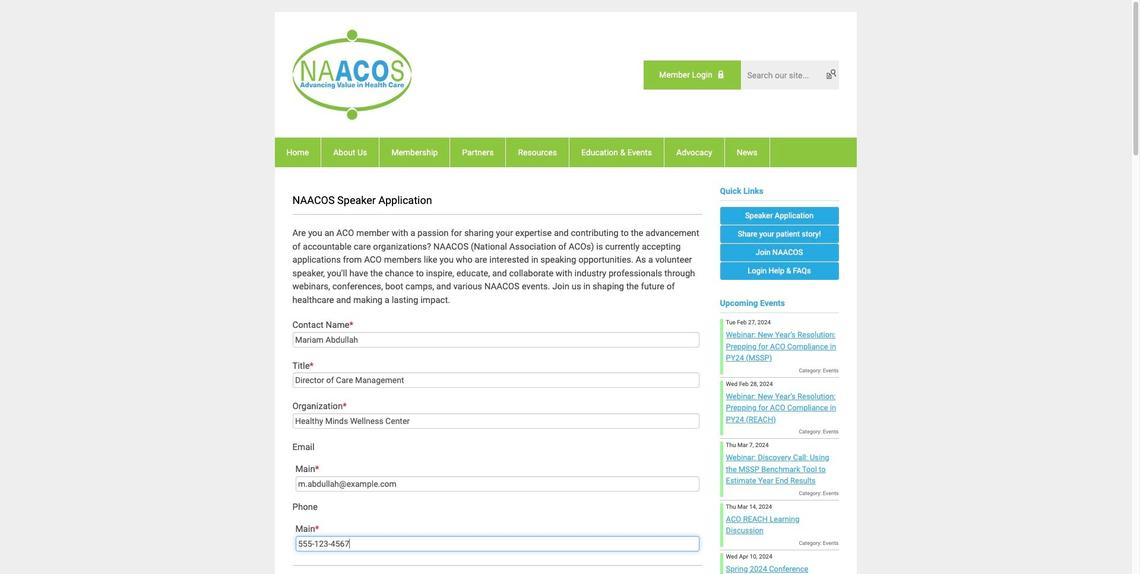 Task type: vqa. For each thing, say whether or not it's contained in the screenshot.
"email field"
yes



Task type: locate. For each thing, give the bounding box(es) containing it.
form
[[293, 227, 702, 552]]

None email field
[[295, 477, 699, 492]]

None text field
[[293, 332, 699, 348], [293, 373, 699, 388], [293, 414, 699, 429], [293, 332, 699, 348], [293, 373, 699, 388], [293, 414, 699, 429]]

None text field
[[295, 537, 699, 552]]

Search our site... text field
[[741, 61, 839, 90]]



